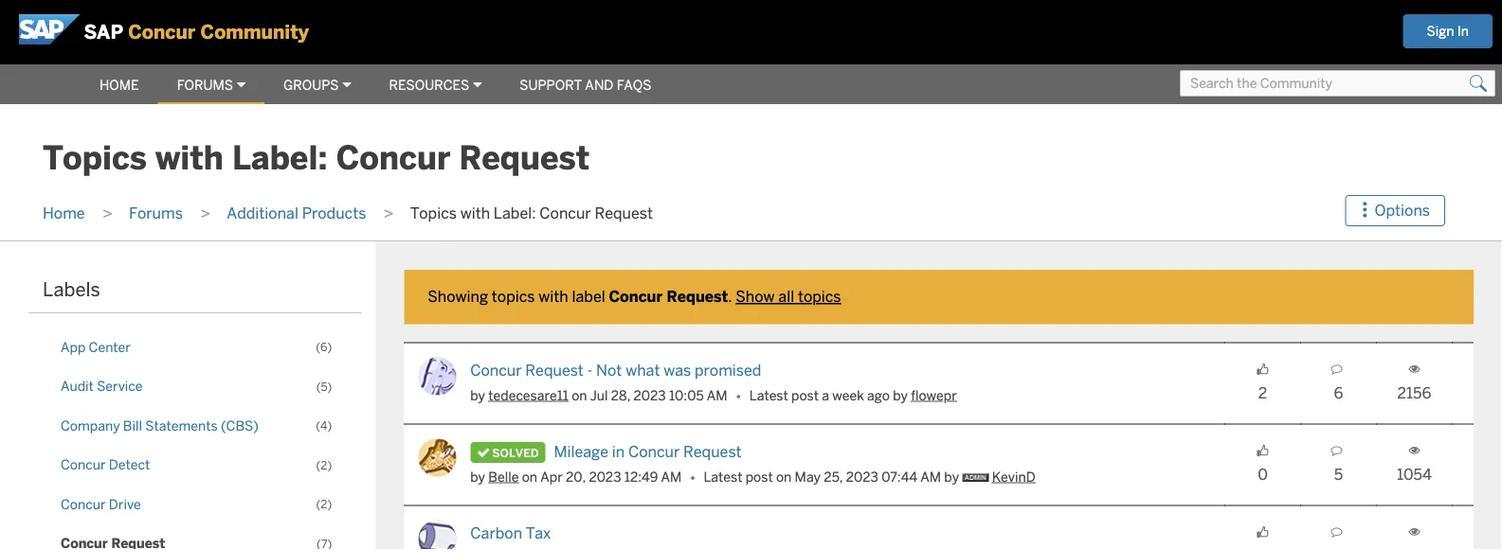Task type: describe. For each thing, give the bounding box(es) containing it.
sap image
[[19, 14, 80, 45]]

audit
[[61, 378, 94, 395]]

app center link
[[47, 333, 343, 363]]

additional
[[227, 204, 299, 223]]

support and faqs
[[520, 77, 652, 94]]

Search the Community text field
[[1180, 70, 1496, 97]]

carbon
[[471, 524, 523, 544]]

kevind link
[[992, 469, 1036, 486]]

concur drive
[[61, 496, 141, 514]]

20,
[[566, 469, 586, 486]]

(2) for concur drive
[[316, 498, 332, 513]]

center
[[89, 339, 131, 356]]

detect
[[109, 457, 150, 474]]

post for 0
[[746, 469, 773, 486]]

(5)
[[316, 380, 332, 395]]

carbon tax link
[[471, 524, 551, 544]]

concur up the products
[[336, 138, 451, 179]]

in
[[612, 443, 625, 462]]

support and faqs link
[[501, 68, 671, 102]]

company
[[61, 418, 120, 435]]

community manager image
[[963, 474, 989, 483]]

by tedecesare11 on ‎jul 28, 2023 10:05 am
[[471, 387, 728, 404]]

showing
[[428, 287, 488, 307]]

carbon tax
[[471, 524, 551, 544]]

home link for additional products
[[33, 204, 94, 223]]

audit service link
[[47, 372, 343, 402]]

menu bar containing home
[[0, 64, 671, 104]]

(2) for concur detect
[[316, 459, 332, 473]]

support
[[520, 77, 582, 94]]

25,
[[824, 469, 843, 486]]

by right "tedecesare11" "icon"
[[471, 387, 485, 404]]

was
[[664, 361, 691, 381]]

latest post a week ago by flowepr
[[750, 387, 957, 404]]

latest for 0
[[704, 469, 743, 486]]

-
[[587, 361, 593, 381]]

‎may
[[795, 469, 821, 486]]

belle
[[489, 469, 519, 486]]

request left -
[[526, 361, 584, 381]]

showing topics with label concur request . show all topics
[[428, 287, 841, 307]]

mileage in concur request link
[[554, 443, 742, 462]]

tax
[[526, 524, 551, 544]]

6
[[1335, 384, 1344, 403]]

5
[[1335, 465, 1344, 485]]

week
[[833, 387, 864, 404]]

faqs
[[617, 77, 652, 94]]

concur request - not what was promised
[[471, 361, 762, 381]]

flowepr
[[911, 387, 957, 404]]

concur up tedecesare11
[[471, 361, 522, 381]]

what
[[626, 361, 660, 381]]

forums link for groups
[[158, 68, 265, 102]]

tedecesare11 link
[[489, 387, 569, 404]]

resources
[[389, 77, 470, 94]]

2156
[[1398, 384, 1432, 403]]

sap concur community
[[84, 20, 309, 45]]

mileage
[[554, 443, 609, 462]]

a
[[822, 387, 830, 404]]

10:05
[[669, 387, 704, 404]]

forums for additional products
[[129, 204, 183, 223]]

flowepr link
[[911, 387, 957, 404]]

additional products
[[227, 204, 366, 223]]

labels heading
[[43, 278, 100, 302]]

0
[[1258, 465, 1268, 485]]

2 horizontal spatial am
[[921, 469, 942, 486]]

‎apr
[[541, 469, 563, 486]]

sign in link
[[1404, 14, 1493, 48]]

(6)
[[316, 340, 332, 355]]

app
[[61, 339, 86, 356]]

tedecesare11 image
[[418, 358, 456, 396]]

aliciafdz image
[[418, 521, 456, 550]]

home link for groups
[[81, 68, 158, 102]]

sign in
[[1427, 23, 1470, 40]]

2 horizontal spatial 2023
[[846, 469, 879, 486]]

all
[[779, 287, 795, 307]]

home for groups
[[100, 77, 139, 94]]

concur drive link
[[47, 490, 343, 520]]

belle link
[[489, 469, 519, 486]]

kevind
[[992, 469, 1036, 486]]

belle image
[[418, 440, 456, 478]]

by belle on ‎apr 20, 2023 12:49 am
[[471, 469, 682, 486]]

.
[[728, 287, 732, 307]]

concur detect link
[[47, 451, 343, 481]]

and
[[585, 77, 614, 94]]

(cbs)
[[221, 418, 259, 435]]

request up showing topics with label concur request . show all topics
[[595, 204, 653, 223]]

28,
[[611, 387, 631, 404]]

concur up "12:49"
[[629, 443, 680, 462]]

1 topics from the left
[[492, 287, 535, 307]]

not
[[596, 361, 622, 381]]

request down 10:05
[[684, 443, 742, 462]]

on for 2
[[572, 387, 587, 404]]

2 topics from the left
[[798, 287, 841, 307]]

2 vertical spatial with
[[539, 287, 569, 307]]



Task type: vqa. For each thing, say whether or not it's contained in the screenshot.


Task type: locate. For each thing, give the bounding box(es) containing it.
am
[[707, 387, 728, 404], [661, 469, 682, 486], [921, 469, 942, 486]]

1 horizontal spatial latest
[[750, 387, 789, 404]]

0 vertical spatial with
[[156, 138, 224, 179]]

2
[[1259, 384, 1268, 403]]

topics
[[43, 138, 147, 179], [410, 204, 457, 223]]

community
[[201, 20, 309, 45]]

forums for groups
[[177, 77, 233, 94]]

on left ‎apr
[[522, 469, 538, 486]]

by
[[471, 387, 485, 404], [893, 387, 908, 404], [471, 469, 485, 486], [945, 469, 960, 486]]

(4)
[[316, 419, 332, 434]]

am for 0
[[661, 469, 682, 486]]

home down sap at top left
[[100, 77, 139, 94]]

0 horizontal spatial topics
[[492, 287, 535, 307]]

1 horizontal spatial with
[[460, 204, 490, 223]]

1 vertical spatial list
[[47, 333, 343, 550]]

topics right all
[[798, 287, 841, 307]]

home link inside list
[[33, 204, 94, 223]]

on
[[572, 387, 587, 404], [522, 469, 538, 486], [776, 469, 792, 486]]

home
[[100, 77, 139, 94], [43, 204, 85, 223]]

latest down promised
[[750, 387, 789, 404]]

home up labels heading on the bottom left of the page
[[43, 204, 85, 223]]

1 vertical spatial (2)
[[316, 498, 332, 513]]

solved! image
[[477, 446, 539, 460]]

concur up label
[[540, 204, 591, 223]]

1 vertical spatial forums
[[129, 204, 183, 223]]

by left community manager image
[[945, 469, 960, 486]]

request left the show
[[667, 287, 728, 307]]

on for 0
[[522, 469, 538, 486]]

1 horizontal spatial home
[[100, 77, 139, 94]]

groups link
[[265, 68, 370, 102]]

0 horizontal spatial latest
[[704, 469, 743, 486]]

0 vertical spatial post
[[792, 387, 819, 404]]

concur down company
[[61, 457, 106, 474]]

topics inside list
[[410, 204, 457, 223]]

1054
[[1398, 465, 1433, 485]]

0 vertical spatial topics
[[43, 138, 147, 179]]

1 vertical spatial post
[[746, 469, 773, 486]]

by right ago
[[893, 387, 908, 404]]

statements
[[145, 418, 218, 435]]

am for 2
[[707, 387, 728, 404]]

0 vertical spatial home
[[100, 77, 139, 94]]

company bill statements (cbs)
[[61, 418, 259, 435]]

0 horizontal spatial on
[[522, 469, 538, 486]]

2023 right 25,
[[846, 469, 879, 486]]

(2)
[[316, 459, 332, 473], [316, 498, 332, 513]]

company bill statements (cbs) link
[[47, 412, 343, 441]]

0 vertical spatial home link
[[81, 68, 158, 102]]

1 vertical spatial label:
[[494, 204, 536, 223]]

12:49
[[625, 469, 658, 486]]

post left ‎may
[[746, 469, 773, 486]]

0 vertical spatial topics with label: concur request
[[43, 138, 590, 179]]

0 horizontal spatial label:
[[232, 138, 328, 179]]

None submit
[[1465, 70, 1493, 97]]

0 vertical spatial forums
[[177, 77, 233, 94]]

sap
[[84, 20, 123, 45]]

2 horizontal spatial on
[[776, 469, 792, 486]]

menu bar
[[0, 64, 671, 104]]

forums link for additional products
[[120, 204, 192, 223]]

07:44
[[882, 469, 918, 486]]

concur left the drive
[[61, 496, 106, 514]]

label
[[572, 287, 606, 307]]

post
[[792, 387, 819, 404], [746, 469, 773, 486]]

with
[[156, 138, 224, 179], [460, 204, 490, 223], [539, 287, 569, 307]]

by left belle link
[[471, 469, 485, 486]]

concur
[[128, 20, 196, 45], [336, 138, 451, 179], [540, 204, 591, 223], [609, 287, 663, 307], [471, 361, 522, 381], [629, 443, 680, 462], [61, 457, 106, 474], [61, 496, 106, 514]]

bill
[[123, 418, 142, 435]]

0 vertical spatial label:
[[232, 138, 328, 179]]

latest for 2
[[750, 387, 789, 404]]

home link
[[81, 68, 158, 102], [33, 204, 94, 223]]

request
[[459, 138, 590, 179], [595, 204, 653, 223], [667, 287, 728, 307], [526, 361, 584, 381], [684, 443, 742, 462]]

audit service
[[61, 378, 143, 395]]

am right "12:49"
[[661, 469, 682, 486]]

show
[[736, 287, 775, 307]]

post left a
[[792, 387, 819, 404]]

0 horizontal spatial am
[[661, 469, 682, 486]]

1 vertical spatial with
[[460, 204, 490, 223]]

1 vertical spatial topics
[[410, 204, 457, 223]]

0 horizontal spatial post
[[746, 469, 773, 486]]

topics with label: concur request inside list
[[410, 204, 653, 223]]

home link up labels heading on the bottom left of the page
[[33, 204, 94, 223]]

request down support
[[459, 138, 590, 179]]

forums
[[177, 77, 233, 94], [129, 204, 183, 223]]

home link down sap at top left
[[81, 68, 158, 102]]

0 horizontal spatial 2023
[[589, 469, 621, 486]]

show all topics link
[[736, 287, 841, 307]]

0 vertical spatial forums link
[[158, 68, 265, 102]]

2023 down in
[[589, 469, 621, 486]]

sign
[[1427, 23, 1455, 40]]

0 vertical spatial list
[[33, 187, 1356, 241]]

in
[[1458, 23, 1470, 40]]

drive
[[109, 496, 141, 514]]

forums link
[[158, 68, 265, 102], [120, 204, 192, 223]]

0 vertical spatial (2)
[[316, 459, 332, 473]]

concur request - not what was promised link
[[471, 361, 762, 381]]

2 (2) from the top
[[316, 498, 332, 513]]

on left ‎jul on the left bottom of the page
[[572, 387, 587, 404]]

0 horizontal spatial topics
[[43, 138, 147, 179]]

home for additional products
[[43, 204, 85, 223]]

1 horizontal spatial label:
[[494, 204, 536, 223]]

‎jul
[[590, 387, 608, 404]]

tedecesare11
[[489, 387, 569, 404]]

0 horizontal spatial with
[[156, 138, 224, 179]]

app center
[[61, 339, 131, 356]]

0 horizontal spatial home
[[43, 204, 85, 223]]

topics with label: concur request
[[43, 138, 590, 179], [410, 204, 653, 223]]

2023
[[634, 387, 666, 404], [589, 469, 621, 486], [846, 469, 879, 486]]

1 vertical spatial forums link
[[120, 204, 192, 223]]

groups
[[284, 77, 339, 94]]

additional products link
[[217, 204, 376, 223]]

latest post on ‎may 25, 2023 07:44 am by
[[704, 469, 963, 486]]

2023 for 0
[[589, 469, 621, 486]]

am down promised
[[707, 387, 728, 404]]

post for 2
[[792, 387, 819, 404]]

1 horizontal spatial post
[[792, 387, 819, 404]]

on left ‎may
[[776, 469, 792, 486]]

concur detect
[[61, 457, 150, 474]]

1 vertical spatial topics with label: concur request
[[410, 204, 653, 223]]

labels
[[43, 278, 100, 302]]

concur right sap at top left
[[128, 20, 196, 45]]

resources link
[[370, 68, 501, 102]]

1 vertical spatial latest
[[704, 469, 743, 486]]

label:
[[232, 138, 328, 179], [494, 204, 536, 223]]

2 horizontal spatial with
[[539, 287, 569, 307]]

1 vertical spatial home
[[43, 204, 85, 223]]

1 horizontal spatial topics
[[798, 287, 841, 307]]

2023 down what
[[634, 387, 666, 404]]

1 (2) from the top
[[316, 459, 332, 473]]

2023 for 2
[[634, 387, 666, 404]]

concur right label
[[609, 287, 663, 307]]

0 vertical spatial latest
[[750, 387, 789, 404]]

topics right showing
[[492, 287, 535, 307]]

am right the 07:44
[[921, 469, 942, 486]]

ago
[[868, 387, 890, 404]]

topics
[[492, 287, 535, 307], [798, 287, 841, 307]]

latest down mileage in concur request
[[704, 469, 743, 486]]

list containing app center
[[47, 333, 343, 550]]

1 horizontal spatial on
[[572, 387, 587, 404]]

promised
[[695, 361, 762, 381]]

products
[[302, 204, 366, 223]]

list
[[33, 187, 1356, 241], [47, 333, 343, 550]]

1 horizontal spatial 2023
[[634, 387, 666, 404]]

label: inside list
[[494, 204, 536, 223]]

1 vertical spatial home link
[[33, 204, 94, 223]]

service
[[97, 378, 143, 395]]

1 horizontal spatial topics
[[410, 204, 457, 223]]

list containing home
[[33, 187, 1356, 241]]

1 horizontal spatial am
[[707, 387, 728, 404]]

mileage in concur request
[[554, 443, 742, 462]]



